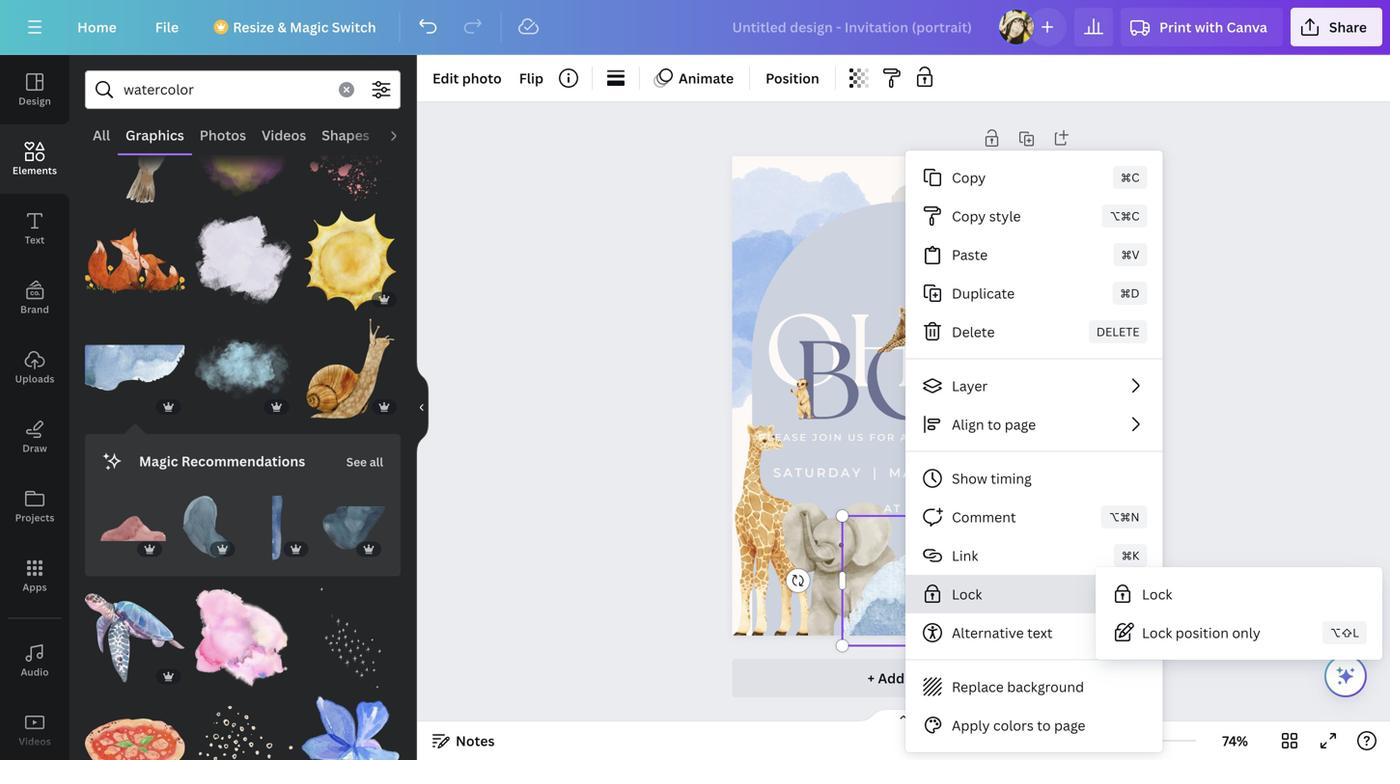 Task type: describe. For each thing, give the bounding box(es) containing it.
magic inside resize & magic switch button
[[290, 18, 329, 36]]

copy for copy style
[[952, 207, 986, 225]]

any
[[910, 517, 939, 530]]

see all
[[346, 454, 383, 470]]

delete
[[1097, 324, 1140, 340]]

saturday
[[773, 465, 863, 481]]

duplicate
[[952, 284, 1015, 303]]

+
[[868, 670, 875, 688]]

all
[[93, 126, 110, 144]]

anywhere
[[934, 503, 1015, 515]]

brand
[[20, 303, 49, 316]]

flip
[[519, 69, 544, 87]]

avery's
[[900, 432, 955, 443]]

design
[[18, 95, 51, 108]]

draw button
[[0, 403, 70, 472]]

1 │ from the left
[[868, 465, 883, 481]]

brand button
[[0, 264, 70, 333]]

lock for lock popup button
[[952, 586, 982, 604]]

layer
[[952, 377, 988, 395]]

1 vertical spatial magic
[[139, 452, 178, 471]]

flip button
[[511, 63, 551, 94]]

copy for copy
[[952, 168, 986, 187]]

please join us for avery's baby shower
[[759, 432, 1055, 443]]

alternative text button
[[906, 614, 1163, 653]]

&
[[278, 18, 287, 36]]

lock position only
[[1142, 624, 1261, 643]]

1 horizontal spatial videos
[[262, 126, 306, 144]]

show timing
[[952, 470, 1032, 488]]

rsvp
[[946, 557, 1057, 609]]

page for align to page
[[1005, 416, 1036, 434]]

side panel tab list
[[0, 55, 70, 761]]

align to page
[[952, 416, 1036, 434]]

join
[[812, 432, 843, 443]]

draw
[[22, 442, 47, 455]]

apps
[[23, 581, 47, 594]]

align
[[952, 416, 984, 434]]

see all button
[[344, 442, 385, 481]]

saturday │ march 27 │ 2pm
[[773, 465, 1037, 481]]

2 1 from the left
[[964, 732, 971, 751]]

comment
[[952, 508, 1016, 527]]

projects button
[[0, 472, 70, 542]]

apply colors to page button
[[906, 707, 1163, 745]]

+ add page
[[868, 670, 940, 688]]

alternative
[[952, 624, 1024, 643]]

lock left position
[[1142, 624, 1172, 643]]

resize & magic switch button
[[202, 8, 392, 46]]

shapes
[[322, 126, 370, 144]]

123
[[907, 503, 929, 515]]

home link
[[62, 8, 132, 46]]

show timing button
[[906, 460, 1163, 498]]

switch
[[332, 18, 376, 36]]

0 vertical spatial audio
[[385, 126, 424, 144]]

align to page button
[[906, 405, 1163, 444]]

apply
[[952, 717, 990, 735]]

0 vertical spatial videos button
[[254, 117, 314, 154]]

graphics
[[126, 126, 184, 144]]

magic recommendations
[[139, 452, 305, 471]]

audio inside the side panel tab list
[[21, 666, 49, 679]]

lock button
[[906, 575, 1163, 614]]

city,
[[944, 517, 980, 530]]

apps button
[[0, 542, 70, 611]]

photos
[[200, 126, 246, 144]]

at
[[884, 503, 902, 515]]

paste
[[952, 246, 988, 264]]

canva assistant image
[[1334, 665, 1357, 688]]

march
[[889, 465, 950, 481]]

0 vertical spatial abstract watercolor brushstroke element image
[[301, 589, 401, 689]]

watercolor decorative flower illustration image
[[301, 696, 401, 761]]

+ add page button
[[732, 659, 1075, 698]]

page for + add page
[[908, 670, 940, 688]]

graphics button
[[118, 117, 192, 154]]

⌥⌘c
[[1110, 208, 1140, 224]]

show pages image
[[857, 709, 950, 724]]

⌘k
[[1122, 548, 1140, 564]]

⌥⌘n
[[1109, 509, 1140, 525]]

hide image
[[416, 362, 429, 454]]

1 1 from the left
[[945, 732, 952, 751]]

all
[[370, 454, 383, 470]]

alternative text
[[952, 624, 1053, 643]]

⌥⇧l
[[1330, 625, 1359, 641]]

shower
[[998, 432, 1055, 443]]

text
[[25, 234, 45, 247]]

see
[[346, 454, 367, 470]]

for
[[869, 432, 896, 443]]

uploads
[[15, 373, 55, 386]]



Task type: locate. For each thing, give the bounding box(es) containing it.
0 horizontal spatial videos
[[19, 736, 51, 749]]

0 vertical spatial videos
[[262, 126, 306, 144]]

watercolor sun image
[[301, 211, 401, 311]]

lock inside popup button
[[952, 586, 982, 604]]

please
[[759, 432, 808, 443]]

apply colors to page
[[952, 717, 1086, 735]]

abstract watercolor brushstroke element image
[[301, 589, 401, 689], [193, 696, 293, 761]]

to inside popup button
[[988, 416, 1001, 434]]

group
[[301, 211, 401, 311], [85, 319, 185, 419], [193, 319, 293, 419], [301, 319, 401, 419], [100, 496, 166, 562], [174, 496, 239, 562], [247, 496, 312, 562], [320, 496, 385, 562], [85, 589, 185, 689]]

abstract watercolor brushstroke element image down abstract watercolor paint illustration image
[[193, 696, 293, 761]]

0 horizontal spatial │
[[868, 465, 883, 481]]

1 copy from the top
[[952, 168, 986, 187]]

baby
[[959, 432, 994, 443]]

layer button
[[906, 367, 1163, 405]]

link
[[952, 547, 978, 565]]

copy left style
[[952, 207, 986, 225]]

text button
[[0, 194, 70, 264]]

⌘v
[[1121, 247, 1140, 263]]

0 horizontal spatial 1
[[945, 732, 952, 751]]

27
[[956, 465, 975, 481]]

abstract watercolor brush stokes illustration image
[[193, 211, 293, 311]]

watercolor italian food pizza image
[[85, 696, 185, 761]]

1 vertical spatial videos
[[19, 736, 51, 749]]

1 horizontal spatial to
[[1037, 717, 1051, 735]]

/
[[955, 732, 961, 751]]

1 right /
[[964, 732, 971, 751]]

recommendations
[[181, 452, 305, 471]]

watercolor snail image
[[301, 319, 401, 419]]

1 horizontal spatial │
[[981, 465, 996, 481]]

replace background button
[[906, 668, 1163, 707]]

1 vertical spatial copy
[[952, 207, 986, 225]]

0 horizontal spatial abstract watercolor brushstroke element image
[[193, 696, 293, 761]]

boy
[[794, 319, 1013, 445]]

lock menu
[[1096, 568, 1383, 660]]

to
[[988, 416, 1001, 434], [1037, 717, 1051, 735]]

1 vertical spatial videos button
[[0, 696, 70, 761]]

lock button
[[1096, 575, 1383, 614]]

copy style
[[952, 207, 1021, 225]]

0 vertical spatial magic
[[290, 18, 329, 36]]

7890
[[1011, 608, 1046, 620]]

1 horizontal spatial audio button
[[377, 117, 431, 154]]

only
[[1232, 624, 1261, 643]]

page right add
[[908, 670, 940, 688]]

magic left recommendations
[[139, 452, 178, 471]]

2 │ from the left
[[981, 465, 996, 481]]

blue watercolor cloud image
[[193, 319, 293, 419]]

1 vertical spatial audio
[[21, 666, 49, 679]]

menu containing copy
[[906, 151, 1163, 753]]

to inside button
[[1037, 717, 1051, 735]]

│ down the "for"
[[868, 465, 883, 481]]

lock up lock position only
[[1142, 586, 1172, 604]]

elements
[[12, 164, 57, 177]]

magic right &
[[290, 18, 329, 36]]

1 vertical spatial abstract watercolor brushstroke element image
[[193, 696, 293, 761]]

resize
[[233, 18, 274, 36]]

text
[[1027, 624, 1053, 643]]

magic
[[290, 18, 329, 36], [139, 452, 178, 471]]

0 vertical spatial to
[[988, 416, 1001, 434]]

shapes button
[[314, 117, 377, 154]]

st
[[985, 517, 1002, 530]]

1 vertical spatial audio button
[[0, 627, 70, 696]]

0 horizontal spatial audio button
[[0, 627, 70, 696]]

2 horizontal spatial page
[[1054, 717, 1086, 735]]

page down "layer" popup button
[[1005, 416, 1036, 434]]

page
[[910, 732, 942, 751]]

1 vertical spatial to
[[1037, 717, 1051, 735]]

watercolor turtle illustration image
[[85, 589, 185, 689]]

1 horizontal spatial 1
[[964, 732, 971, 751]]

123-456-7890
[[951, 608, 1046, 620]]

1 left /
[[945, 732, 952, 751]]

0 horizontal spatial page
[[908, 670, 940, 688]]

│ right 27
[[981, 465, 996, 481]]

12345
[[1006, 517, 1046, 530]]

us
[[848, 432, 865, 443]]

lock for lock button
[[1142, 586, 1172, 604]]

2 vertical spatial page
[[1054, 717, 1086, 735]]

audio down apps
[[21, 666, 49, 679]]

audio button down apps
[[0, 627, 70, 696]]

show
[[952, 470, 988, 488]]

home
[[77, 18, 117, 36]]

videos inside the side panel tab list
[[19, 736, 51, 749]]

123-
[[951, 608, 979, 620]]

0 horizontal spatial audio
[[21, 666, 49, 679]]

oh
[[764, 295, 921, 411]]

menu
[[906, 151, 1163, 753]]

background
[[1007, 678, 1084, 697]]

abstract watercolor brushstroke element image up watercolor decorative flower illustration image
[[301, 589, 401, 689]]

audio right shapes button
[[385, 126, 424, 144]]

videos button
[[254, 117, 314, 154], [0, 696, 70, 761]]

page 1 / 1
[[910, 732, 971, 751]]

⌘d
[[1120, 285, 1140, 301]]

⌘c
[[1121, 169, 1140, 185]]

main menu bar
[[0, 0, 1390, 55]]

design button
[[0, 55, 70, 125]]

to right align
[[988, 416, 1001, 434]]

st.,
[[1020, 503, 1046, 515]]

456-
[[979, 608, 1011, 620]]

1 horizontal spatial abstract watercolor brushstroke element image
[[301, 589, 401, 689]]

uploads button
[[0, 333, 70, 403]]

projects
[[15, 512, 54, 525]]

1 horizontal spatial audio
[[385, 126, 424, 144]]

abstract watercolor paint illustration image
[[193, 589, 293, 689]]

to right colors
[[1037, 717, 1051, 735]]

audio button right shapes
[[377, 117, 431, 154]]

0 vertical spatial copy
[[952, 168, 986, 187]]

lock
[[952, 586, 982, 604], [1142, 586, 1172, 604], [1142, 624, 1172, 643]]

delete
[[952, 323, 995, 341]]

0 horizontal spatial to
[[988, 416, 1001, 434]]

Design title text field
[[717, 8, 990, 46]]

lock up 123-
[[952, 586, 982, 604]]

watercolor sparrow illustration image
[[85, 103, 185, 203]]

1 horizontal spatial magic
[[290, 18, 329, 36]]

Search elements search field
[[124, 71, 327, 108]]

style
[[989, 207, 1021, 225]]

pink yellow watercolor stain image
[[193, 103, 293, 203]]

add
[[878, 670, 905, 688]]

2 copy from the top
[[952, 207, 986, 225]]

lock inside button
[[1142, 586, 1172, 604]]

replace background
[[952, 678, 1084, 697]]

page down background
[[1054, 717, 1086, 735]]

watercolor baby & parent animals fox image
[[85, 211, 185, 311]]

page inside popup button
[[1005, 416, 1036, 434]]

all button
[[85, 117, 118, 154]]

2pm
[[1001, 465, 1037, 481]]

position
[[1176, 624, 1229, 643]]

│
[[868, 465, 883, 481], [981, 465, 996, 481]]

1 horizontal spatial page
[[1005, 416, 1036, 434]]

elements button
[[0, 125, 70, 194]]

audio
[[385, 126, 424, 144], [21, 666, 49, 679]]

1
[[945, 732, 952, 751], [964, 732, 971, 751]]

pink watercolor stain image
[[301, 103, 401, 203]]

1 vertical spatial page
[[908, 670, 940, 688]]

0 horizontal spatial videos button
[[0, 696, 70, 761]]

1 horizontal spatial videos button
[[254, 117, 314, 154]]

abstract watercolor shape illustration image
[[85, 319, 185, 419], [100, 496, 166, 562], [174, 496, 239, 562], [247, 496, 312, 562], [320, 496, 385, 562]]

0 vertical spatial audio button
[[377, 117, 431, 154]]

0 horizontal spatial magic
[[139, 452, 178, 471]]

0 vertical spatial page
[[1005, 416, 1036, 434]]

resize & magic switch
[[233, 18, 376, 36]]

colors
[[993, 717, 1034, 735]]

copy up copy style
[[952, 168, 986, 187]]



Task type: vqa. For each thing, say whether or not it's contained in the screenshot.


